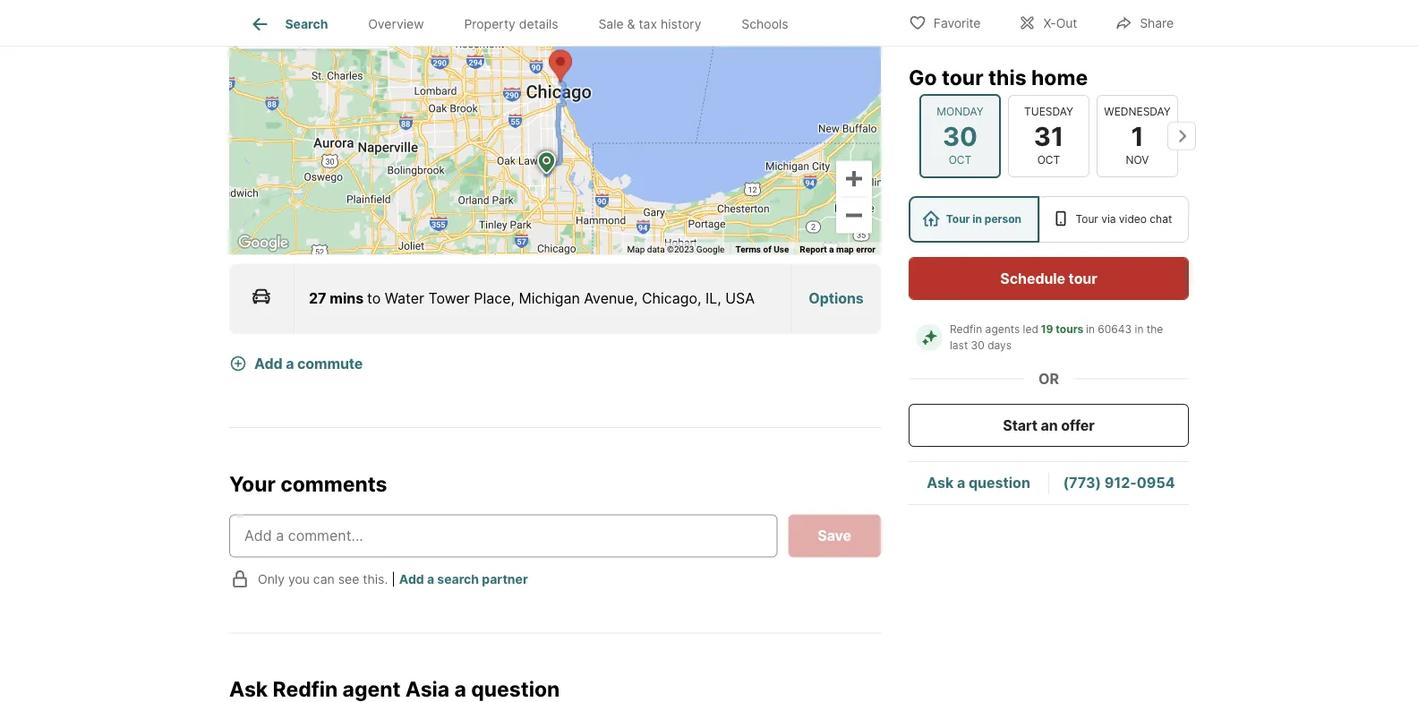 Task type: vqa. For each thing, say whether or not it's contained in the screenshot.
TAB LIST at the top of the page containing Search
yes



Task type: locate. For each thing, give the bounding box(es) containing it.
tour left via on the top of the page
[[1076, 213, 1099, 226]]

property details tab
[[444, 3, 579, 46]]

tour up monday
[[942, 64, 984, 90]]

912-
[[1105, 474, 1137, 492]]

menu bar containing map
[[238, 13, 389, 49]]

tower
[[429, 290, 470, 308]]

details
[[519, 16, 559, 32]]

ask
[[927, 474, 954, 492]]

a left map on the top right of the page
[[830, 244, 834, 255]]

| add a search partner
[[392, 572, 528, 587]]

schedule
[[1001, 270, 1066, 287]]

mins
[[330, 290, 364, 308]]

1 vertical spatial tour
[[1069, 270, 1098, 287]]

oct inside monday 30 oct
[[949, 154, 972, 167]]

tuesday 31 oct
[[1025, 105, 1074, 167]]

question
[[969, 474, 1031, 492]]

oct
[[949, 154, 972, 167], [1038, 154, 1061, 167]]

0 vertical spatial add
[[254, 355, 283, 372]]

map left data
[[627, 244, 645, 255]]

schools
[[742, 16, 789, 32]]

19
[[1041, 323, 1054, 336]]

30 right last
[[971, 339, 985, 352]]

tax
[[639, 16, 657, 32]]

directions
[[783, 21, 830, 32]]

agents
[[986, 323, 1020, 336]]

of
[[764, 244, 772, 255]]

0 horizontal spatial in
[[973, 213, 983, 226]]

tab list containing search
[[229, 0, 823, 46]]

overview
[[368, 16, 424, 32]]

a left commute
[[286, 355, 294, 372]]

30 down monday
[[943, 120, 978, 152]]

tour inside option
[[946, 213, 970, 226]]

share
[[1140, 16, 1174, 31]]

oct for 31
[[1038, 154, 1061, 167]]

in the last 30 days
[[950, 323, 1167, 352]]

search link
[[249, 13, 328, 35]]

add inside "add a commute" button
[[254, 355, 283, 372]]

&
[[628, 16, 636, 32]]

report a map error
[[800, 244, 876, 255]]

satellite
[[316, 22, 374, 41]]

1 horizontal spatial tour
[[1076, 213, 1099, 226]]

to
[[367, 290, 381, 308]]

2 oct from the left
[[1038, 154, 1061, 167]]

search
[[285, 16, 328, 32]]

x-out button
[[1004, 4, 1093, 41]]

in inside 'in the last 30 days'
[[1135, 323, 1144, 336]]

0 vertical spatial map
[[253, 22, 285, 41]]

only you can see this.
[[258, 572, 388, 587]]

save
[[818, 528, 852, 545]]

in left the
[[1135, 323, 1144, 336]]

x-
[[1044, 16, 1057, 31]]

0 horizontal spatial map
[[253, 22, 285, 41]]

tuesday
[[1025, 105, 1074, 118]]

schools tab
[[722, 3, 809, 46]]

tour left person
[[946, 213, 970, 226]]

30 inside 'in the last 30 days'
[[971, 339, 985, 352]]

0 horizontal spatial tour
[[946, 213, 970, 226]]

(773) 912-0954 link
[[1064, 474, 1176, 492]]

a for ask
[[957, 474, 966, 492]]

last
[[950, 339, 968, 352]]

sale & tax history tab
[[579, 3, 722, 46]]

map
[[253, 22, 285, 41], [627, 244, 645, 255]]

1 horizontal spatial map
[[627, 244, 645, 255]]

il,
[[706, 290, 722, 308]]

tour inside option
[[1076, 213, 1099, 226]]

start an offer
[[1003, 416, 1095, 434]]

street
[[687, 21, 715, 32]]

map left satellite
[[253, 22, 285, 41]]

2 horizontal spatial in
[[1135, 323, 1144, 336]]

start an offer button
[[909, 404, 1189, 447]]

map inside "map" popup button
[[253, 22, 285, 41]]

1 horizontal spatial oct
[[1038, 154, 1061, 167]]

oct down 31
[[1038, 154, 1061, 167]]

0 horizontal spatial oct
[[949, 154, 972, 167]]

menu bar
[[238, 13, 389, 49]]

map button
[[238, 13, 301, 49]]

map for map data ©2023 google
[[627, 244, 645, 255]]

can
[[313, 572, 335, 587]]

a
[[830, 244, 834, 255], [286, 355, 294, 372], [957, 474, 966, 492], [427, 572, 435, 587]]

a left search at bottom left
[[427, 572, 435, 587]]

add
[[254, 355, 283, 372], [399, 572, 424, 587]]

report a map error link
[[800, 244, 876, 255]]

search
[[437, 572, 479, 587]]

oct down monday
[[949, 154, 972, 167]]

1
[[1132, 120, 1144, 152]]

add left commute
[[254, 355, 283, 372]]

tours
[[1056, 323, 1084, 336]]

(773) 912-0954
[[1064, 474, 1176, 492]]

tour for tour in person
[[946, 213, 970, 226]]

1 vertical spatial map
[[627, 244, 645, 255]]

tour right schedule
[[1069, 270, 1098, 287]]

tour inside button
[[1069, 270, 1098, 287]]

this
[[989, 64, 1027, 90]]

0 horizontal spatial tour
[[942, 64, 984, 90]]

in right "tours"
[[1087, 323, 1095, 336]]

add right |
[[399, 572, 424, 587]]

None button
[[920, 94, 1001, 178], [1009, 95, 1090, 177], [1097, 95, 1179, 177], [920, 94, 1001, 178], [1009, 95, 1090, 177], [1097, 95, 1179, 177]]

1 vertical spatial 30
[[971, 339, 985, 352]]

0 vertical spatial 30
[[943, 120, 978, 152]]

1 horizontal spatial add
[[399, 572, 424, 587]]

1 horizontal spatial tour
[[1069, 270, 1098, 287]]

map data ©2023 google
[[627, 244, 725, 255]]

a right ask
[[957, 474, 966, 492]]

0 vertical spatial tour
[[942, 64, 984, 90]]

list box containing tour in person
[[909, 196, 1189, 243]]

1 vertical spatial add
[[399, 572, 424, 587]]

oct inside tuesday 31 oct
[[1038, 154, 1061, 167]]

tab list
[[229, 0, 823, 46]]

ask a question
[[927, 474, 1031, 492]]

x-out
[[1044, 16, 1078, 31]]

save button
[[788, 515, 881, 558]]

usa
[[726, 290, 755, 308]]

add a commute button
[[229, 343, 392, 384]]

tour in person
[[946, 213, 1022, 226]]

1 tour from the left
[[946, 213, 970, 226]]

a inside button
[[286, 355, 294, 372]]

go tour this home
[[909, 64, 1088, 90]]

in left person
[[973, 213, 983, 226]]

schedule tour
[[1001, 270, 1098, 287]]

in
[[973, 213, 983, 226], [1087, 323, 1095, 336], [1135, 323, 1144, 336]]

0 horizontal spatial add
[[254, 355, 283, 372]]

monday 30 oct
[[937, 105, 984, 167]]

1 oct from the left
[[949, 154, 972, 167]]

0954
[[1137, 474, 1176, 492]]

directions button
[[759, 15, 835, 39]]

27 mins to water tower place, michigan avenue, chicago, il, usa
[[309, 290, 755, 308]]

commute
[[297, 355, 363, 372]]

list box
[[909, 196, 1189, 243]]

1 horizontal spatial in
[[1087, 323, 1095, 336]]

overview tab
[[348, 3, 444, 46]]

or
[[1039, 370, 1060, 387]]

2 tour from the left
[[1076, 213, 1099, 226]]

sale & tax history
[[599, 16, 702, 32]]

Add a comment... text field
[[245, 526, 762, 547]]

share button
[[1100, 4, 1189, 41]]

via
[[1102, 213, 1116, 226]]

next image
[[1168, 122, 1197, 150]]

person
[[985, 213, 1022, 226]]



Task type: describe. For each thing, give the bounding box(es) containing it.
tour for schedule
[[1069, 270, 1098, 287]]

street view
[[687, 21, 741, 32]]

water
[[385, 290, 425, 308]]

nov
[[1126, 154, 1150, 167]]

street view button
[[663, 15, 745, 39]]

an
[[1041, 416, 1058, 434]]

google
[[697, 244, 725, 255]]

property details
[[464, 16, 559, 32]]

this.
[[363, 572, 388, 587]]

chat
[[1150, 213, 1173, 226]]

60643
[[1098, 323, 1132, 336]]

a for report
[[830, 244, 834, 255]]

terms of use link
[[736, 244, 789, 255]]

place,
[[474, 290, 515, 308]]

history
[[661, 16, 702, 32]]

favorite
[[934, 16, 981, 31]]

ask a question link
[[927, 474, 1031, 492]]

favorite button
[[894, 4, 996, 41]]

the
[[1147, 323, 1164, 336]]

led
[[1023, 323, 1039, 336]]

chicago,
[[642, 290, 702, 308]]

wednesday
[[1105, 105, 1171, 118]]

offer
[[1062, 416, 1095, 434]]

satellite button
[[301, 13, 389, 49]]

report
[[800, 244, 827, 255]]

30 inside monday 30 oct
[[943, 120, 978, 152]]

your comments
[[229, 471, 387, 496]]

map for map
[[253, 22, 285, 41]]

sale
[[599, 16, 624, 32]]

tour via video chat option
[[1040, 196, 1189, 243]]

add a search partner button
[[399, 572, 528, 587]]

data
[[647, 244, 665, 255]]

terms
[[736, 244, 761, 255]]

only
[[258, 572, 285, 587]]

go
[[909, 64, 937, 90]]

add a commute
[[254, 355, 363, 372]]

error
[[856, 244, 876, 255]]

home
[[1032, 64, 1088, 90]]

video
[[1119, 213, 1147, 226]]

a for add
[[286, 355, 294, 372]]

terms of use
[[736, 244, 789, 255]]

comments
[[281, 471, 387, 496]]

out
[[1057, 16, 1078, 31]]

oct for 30
[[949, 154, 972, 167]]

avenue,
[[584, 290, 638, 308]]

start
[[1003, 416, 1038, 434]]

see
[[338, 572, 359, 587]]

schedule tour button
[[909, 257, 1189, 300]]

|
[[392, 572, 396, 587]]

options
[[809, 290, 864, 308]]

your
[[229, 471, 276, 496]]

michigan
[[519, 290, 580, 308]]

in inside option
[[973, 213, 983, 226]]

tour for tour via video chat
[[1076, 213, 1099, 226]]

map region
[[15, 0, 932, 483]]

wednesday 1 nov
[[1105, 105, 1171, 167]]

31
[[1034, 120, 1064, 152]]

©2023
[[667, 244, 694, 255]]

tour for go
[[942, 64, 984, 90]]

days
[[988, 339, 1012, 352]]

redfin agents led 19 tours in 60643
[[950, 323, 1132, 336]]

(773)
[[1064, 474, 1102, 492]]

google image
[[234, 232, 293, 255]]

partner
[[482, 572, 528, 587]]

view
[[718, 21, 741, 32]]

tour in person option
[[909, 196, 1040, 243]]

map
[[837, 244, 854, 255]]



